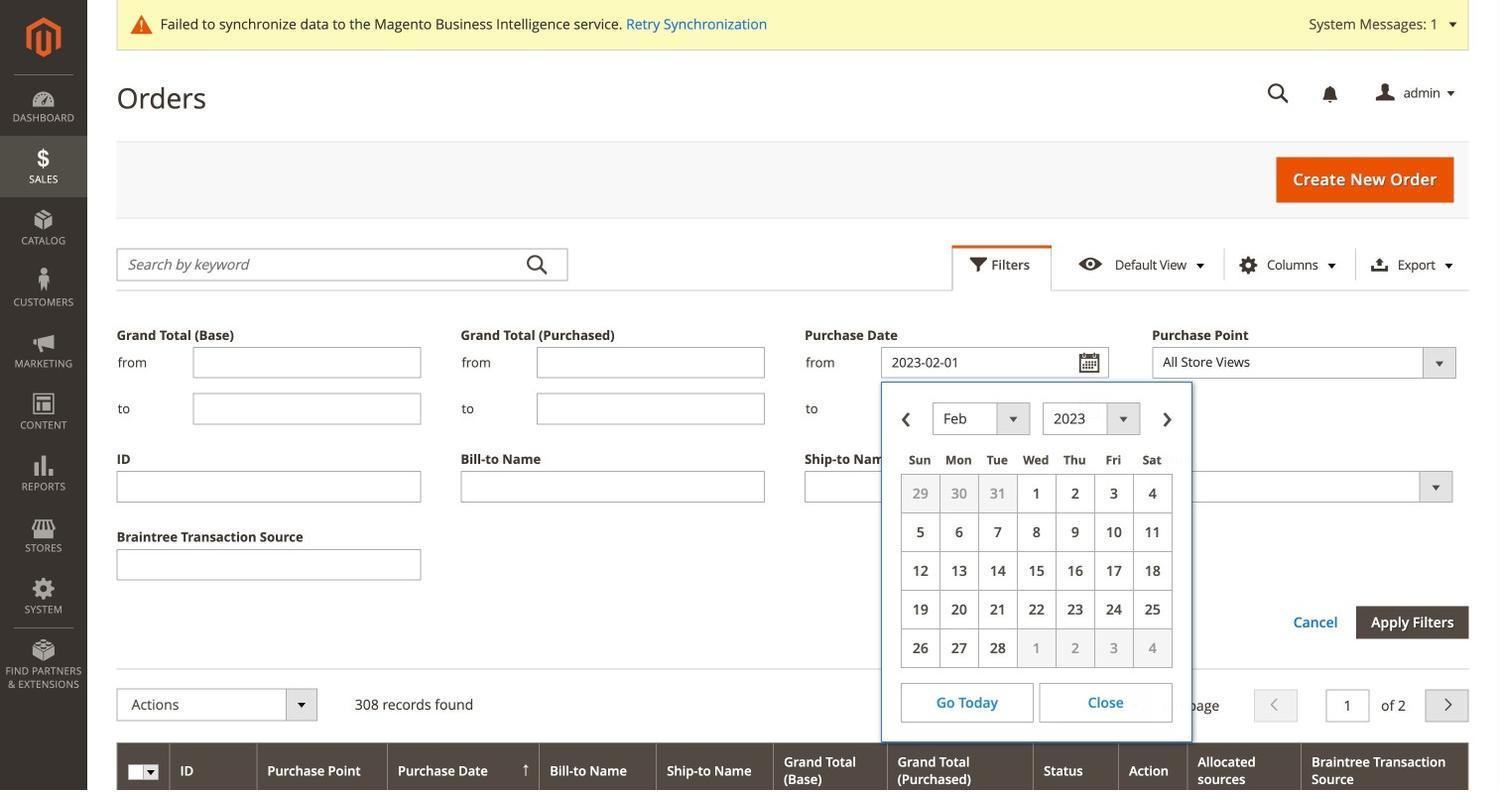 Task type: locate. For each thing, give the bounding box(es) containing it.
None number field
[[1326, 690, 1370, 723]]

None text field
[[193, 347, 421, 379], [881, 347, 1109, 379], [881, 394, 1109, 425], [117, 471, 421, 503], [193, 347, 421, 379], [881, 347, 1109, 379], [881, 394, 1109, 425], [117, 471, 421, 503]]

None text field
[[1254, 76, 1303, 111], [537, 347, 765, 379], [193, 394, 421, 425], [537, 394, 765, 425], [461, 471, 765, 503], [805, 471, 1109, 503], [117, 549, 421, 581], [1080, 696, 1140, 716], [1254, 76, 1303, 111], [537, 347, 765, 379], [193, 394, 421, 425], [537, 394, 765, 425], [461, 471, 765, 503], [805, 471, 1109, 503], [117, 549, 421, 581], [1080, 696, 1140, 716]]

menu bar
[[0, 74, 87, 702]]



Task type: describe. For each thing, give the bounding box(es) containing it.
magento admin panel image
[[26, 17, 61, 58]]

Search by keyword text field
[[117, 248, 568, 281]]



